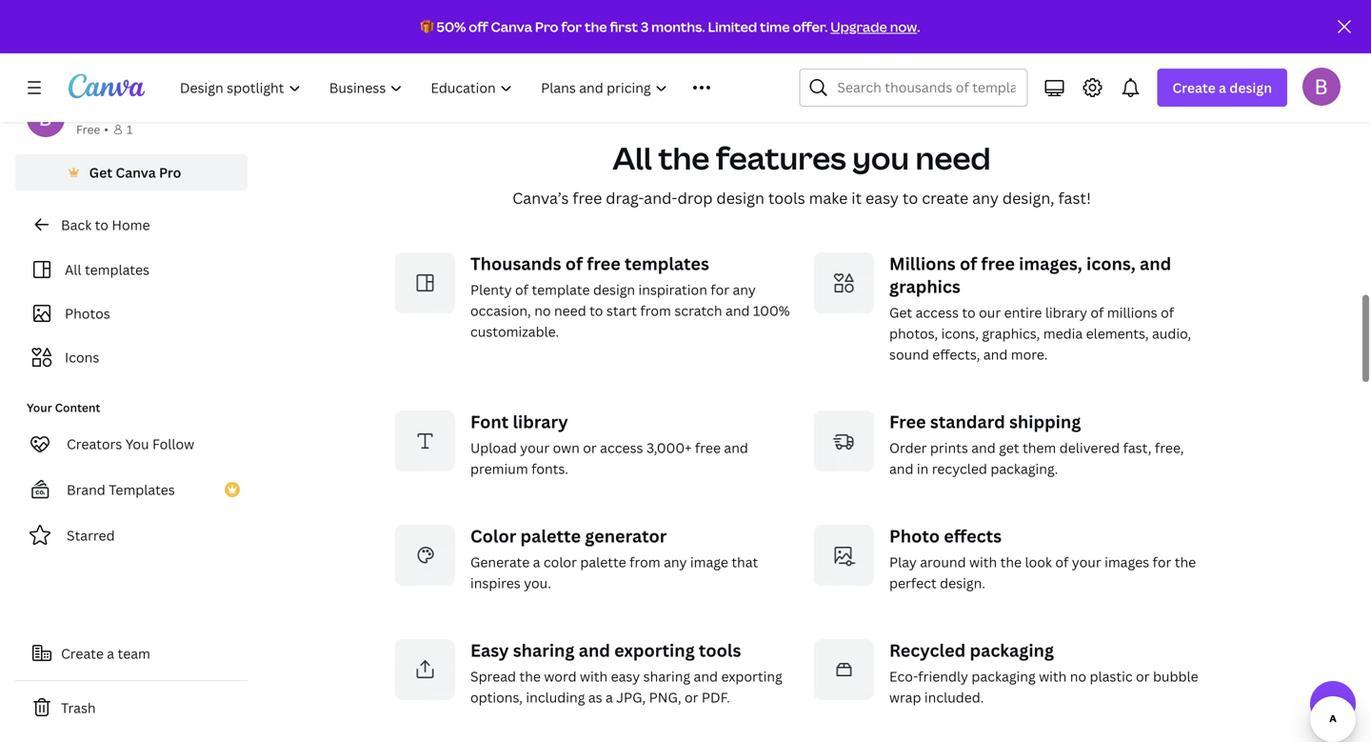 Task type: locate. For each thing, give the bounding box(es) containing it.
1 horizontal spatial all
[[613, 137, 652, 179]]

limited
[[708, 18, 758, 36]]

1 vertical spatial get
[[890, 303, 913, 322]]

font
[[471, 410, 509, 434]]

in
[[917, 460, 929, 478]]

easy right it
[[866, 188, 899, 208]]

all down back
[[65, 261, 81, 279]]

free up the template
[[587, 252, 621, 275]]

all inside all the features you need canva's free drag-and-drop design tools make it easy to create any design, fast!
[[613, 137, 652, 179]]

library inside millions of free images, icons, and graphics get access to our entire library of millions of photos, icons, graphics, media elements, audio, sound effects, and more.
[[1046, 303, 1088, 322]]

follow
[[152, 435, 194, 453]]

and inside thousands of free templates plenty of template design inspiration for any occasion, no need to start from scratch and 100% customizable.
[[726, 302, 750, 320]]

all up 'drag-' at top
[[613, 137, 652, 179]]

0 horizontal spatial access
[[600, 439, 644, 457]]

the left look
[[1001, 553, 1022, 571]]

the left word
[[520, 667, 541, 685]]

your
[[27, 400, 52, 415]]

1 horizontal spatial exporting
[[722, 667, 783, 685]]

easy up jpg,
[[611, 667, 640, 685]]

for left first
[[561, 18, 582, 36]]

your left images
[[1072, 553, 1102, 571]]

that
[[732, 553, 758, 571]]

design up start
[[593, 281, 635, 299]]

0 horizontal spatial or
[[583, 439, 597, 457]]

all
[[613, 137, 652, 179], [65, 261, 81, 279]]

with down effects at the bottom
[[970, 553, 998, 571]]

1 vertical spatial tools
[[699, 639, 742, 662]]

1 horizontal spatial design
[[717, 188, 765, 208]]

with
[[970, 553, 998, 571], [580, 667, 608, 685], [1039, 667, 1067, 685]]

with up as
[[580, 667, 608, 685]]

icons,
[[1087, 252, 1136, 275], [942, 324, 979, 343]]

and left 100%
[[726, 302, 750, 320]]

and left in
[[890, 460, 914, 478]]

palette down generator on the bottom left
[[580, 553, 627, 571]]

or inside easy sharing and exporting tools spread the word with easy sharing and exporting options, including as a jpg, png, or pdf.
[[685, 688, 699, 706]]

and down graphics,
[[984, 345, 1008, 364]]

free inside all the features you need canva's free drag-and-drop design tools make it easy to create any design, fast!
[[573, 188, 602, 208]]

0 vertical spatial create
[[1173, 79, 1216, 97]]

create a design
[[1173, 79, 1273, 97]]

any up 100%
[[733, 281, 756, 299]]

all templates link
[[27, 251, 236, 288]]

1 vertical spatial palette
[[580, 553, 627, 571]]

thousands of free templates image
[[394, 253, 455, 313]]

free left •
[[76, 121, 100, 137]]

0 horizontal spatial need
[[554, 302, 587, 320]]

a
[[1219, 79, 1227, 97], [533, 553, 541, 571], [107, 644, 114, 663], [606, 688, 613, 706]]

back
[[61, 216, 92, 234]]

of right look
[[1056, 553, 1069, 571]]

packaging.
[[991, 460, 1059, 478]]

1 horizontal spatial pro
[[535, 18, 559, 36]]

the
[[585, 18, 607, 36], [659, 137, 710, 179], [1001, 553, 1022, 571], [1175, 553, 1197, 571], [520, 667, 541, 685]]

free inside font library upload your own or access 3,000+ free and premium fonts.
[[695, 439, 721, 457]]

canva right the off
[[491, 18, 533, 36]]

0 horizontal spatial templates
[[85, 261, 150, 279]]

color palette generator image
[[394, 525, 455, 586]]

2 vertical spatial or
[[685, 688, 699, 706]]

for up the scratch on the top
[[711, 281, 730, 299]]

0 vertical spatial for
[[561, 18, 582, 36]]

1 vertical spatial canva
[[116, 163, 156, 181]]

0 horizontal spatial canva
[[116, 163, 156, 181]]

millions
[[1108, 303, 1158, 322]]

get canva pro button
[[15, 154, 248, 191]]

now
[[890, 18, 918, 36]]

sound
[[890, 345, 930, 364]]

1 horizontal spatial create
[[1173, 79, 1216, 97]]

library inside font library upload your own or access 3,000+ free and premium fonts.
[[513, 410, 568, 434]]

0 horizontal spatial design
[[593, 281, 635, 299]]

to right back
[[95, 216, 109, 234]]

templates inside thousands of free templates plenty of template design inspiration for any occasion, no need to start from scratch and 100% customizable.
[[625, 252, 710, 275]]

create inside dropdown button
[[1173, 79, 1216, 97]]

0 horizontal spatial all
[[65, 261, 81, 279]]

easy
[[866, 188, 899, 208], [611, 667, 640, 685]]

no left plastic
[[1070, 667, 1087, 685]]

or inside font library upload your own or access 3,000+ free and premium fonts.
[[583, 439, 597, 457]]

library
[[1046, 303, 1088, 322], [513, 410, 568, 434]]

png,
[[649, 688, 682, 706]]

0 vertical spatial library
[[1046, 303, 1088, 322]]

0 vertical spatial any
[[973, 188, 999, 208]]

photo effects play around with the look of your images for the perfect design.
[[890, 524, 1197, 592]]

to left create
[[903, 188, 919, 208]]

sharing up word
[[513, 639, 575, 662]]

sharing up png, on the bottom
[[644, 667, 691, 685]]

any inside all the features you need canva's free drag-and-drop design tools make it easy to create any design, fast!
[[973, 188, 999, 208]]

top level navigation element
[[168, 69, 754, 107], [168, 69, 754, 107]]

with inside photo effects play around with the look of your images for the perfect design.
[[970, 553, 998, 571]]

1 vertical spatial your
[[1072, 553, 1102, 571]]

prints
[[931, 439, 969, 457]]

template
[[532, 281, 590, 299]]

to left our at the right top of the page
[[962, 303, 976, 322]]

0 horizontal spatial icons,
[[942, 324, 979, 343]]

including
[[526, 688, 585, 706]]

perfect
[[890, 574, 937, 592]]

None search field
[[800, 69, 1028, 107]]

1 vertical spatial any
[[733, 281, 756, 299]]

free inside thousands of free templates plenty of template design inspiration for any occasion, no need to start from scratch and 100% customizable.
[[587, 252, 621, 275]]

0 vertical spatial access
[[916, 303, 959, 322]]

the inside easy sharing and exporting tools spread the word with easy sharing and exporting options, including as a jpg, png, or pdf.
[[520, 667, 541, 685]]

all inside all templates link
[[65, 261, 81, 279]]

font library image
[[394, 411, 455, 472]]

for inside thousands of free templates plenty of template design inspiration for any occasion, no need to start from scratch and 100% customizable.
[[711, 281, 730, 299]]

0 vertical spatial icons,
[[1087, 252, 1136, 275]]

design inside all the features you need canva's free drag-and-drop design tools make it easy to create any design, fast!
[[717, 188, 765, 208]]

1 vertical spatial no
[[1070, 667, 1087, 685]]

tools up pdf.
[[699, 639, 742, 662]]

1 vertical spatial pro
[[159, 163, 181, 181]]

1 vertical spatial for
[[711, 281, 730, 299]]

0 horizontal spatial with
[[580, 667, 608, 685]]

0 horizontal spatial create
[[61, 644, 104, 663]]

access left the 3,000+
[[600, 439, 644, 457]]

canva down 1
[[116, 163, 156, 181]]

and
[[1140, 252, 1172, 275], [726, 302, 750, 320], [984, 345, 1008, 364], [724, 439, 749, 457], [972, 439, 996, 457], [890, 460, 914, 478], [579, 639, 611, 662], [694, 667, 718, 685]]

2 vertical spatial any
[[664, 553, 687, 571]]

inspiration
[[639, 281, 708, 299]]

all templates
[[65, 261, 150, 279]]

drop
[[678, 188, 713, 208]]

templates
[[109, 481, 175, 499]]

or inside recycled packaging eco-friendly packaging with no plastic or bubble wrap included.
[[1136, 667, 1150, 685]]

1 horizontal spatial get
[[890, 303, 913, 322]]

free for standard
[[890, 410, 927, 434]]

team
[[118, 644, 150, 663]]

1 horizontal spatial any
[[733, 281, 756, 299]]

fast!
[[1059, 188, 1092, 208]]

or
[[583, 439, 597, 457], [1136, 667, 1150, 685], [685, 688, 699, 706]]

get
[[89, 163, 112, 181], [890, 303, 913, 322]]

0 vertical spatial easy
[[866, 188, 899, 208]]

all for templates
[[65, 261, 81, 279]]

photos
[[65, 304, 110, 322]]

1 horizontal spatial no
[[1070, 667, 1087, 685]]

1 horizontal spatial tools
[[769, 188, 806, 208]]

2 vertical spatial for
[[1153, 553, 1172, 571]]

0 vertical spatial palette
[[521, 524, 581, 548]]

1 horizontal spatial or
[[685, 688, 699, 706]]

to inside thousands of free templates plenty of template design inspiration for any occasion, no need to start from scratch and 100% customizable.
[[590, 302, 603, 320]]

pro right the off
[[535, 18, 559, 36]]

free left 'drag-' at top
[[573, 188, 602, 208]]

a inside easy sharing and exporting tools spread the word with easy sharing and exporting options, including as a jpg, png, or pdf.
[[606, 688, 613, 706]]

need down the template
[[554, 302, 587, 320]]

the inside all the features you need canva's free drag-and-drop design tools make it easy to create any design, fast!
[[659, 137, 710, 179]]

with left plastic
[[1039, 667, 1067, 685]]

0 horizontal spatial your
[[520, 439, 550, 457]]

free inside free standard shipping order prints and get them delivered fast, free, and in recycled packaging.
[[890, 410, 927, 434]]

any inside the color palette generator generate a color palette from any image that inspires you.
[[664, 553, 687, 571]]

free up our at the right top of the page
[[982, 252, 1015, 275]]

0 vertical spatial need
[[916, 137, 991, 179]]

free
[[76, 121, 100, 137], [890, 410, 927, 434]]

exporting up pdf.
[[722, 667, 783, 685]]

of up the template
[[566, 252, 583, 275]]

1 horizontal spatial easy
[[866, 188, 899, 208]]

and right the 3,000+
[[724, 439, 749, 457]]

2 vertical spatial design
[[593, 281, 635, 299]]

first
[[610, 18, 638, 36]]

0 vertical spatial or
[[583, 439, 597, 457]]

trash link
[[15, 689, 248, 727]]

start
[[607, 302, 637, 320]]

photo effects image
[[814, 525, 874, 586]]

0 vertical spatial free
[[76, 121, 100, 137]]

and left get
[[972, 439, 996, 457]]

free up order
[[890, 410, 927, 434]]

access down graphics
[[916, 303, 959, 322]]

back to home link
[[15, 206, 248, 244]]

any
[[973, 188, 999, 208], [733, 281, 756, 299], [664, 553, 687, 571]]

plastic
[[1090, 667, 1133, 685]]

1 horizontal spatial sharing
[[644, 667, 691, 685]]

1 vertical spatial or
[[1136, 667, 1150, 685]]

design left bob builder image
[[1230, 79, 1273, 97]]

1 horizontal spatial your
[[1072, 553, 1102, 571]]

no down the template
[[535, 302, 551, 320]]

easy sharing and exporting tools image
[[394, 639, 455, 700]]

icons, up millions
[[1087, 252, 1136, 275]]

for right images
[[1153, 553, 1172, 571]]

and-
[[644, 188, 678, 208]]

get down •
[[89, 163, 112, 181]]

0 horizontal spatial for
[[561, 18, 582, 36]]

0 vertical spatial your
[[520, 439, 550, 457]]

1 vertical spatial design
[[717, 188, 765, 208]]

create for create a team
[[61, 644, 104, 663]]

need up create
[[916, 137, 991, 179]]

from down generator on the bottom left
[[630, 553, 661, 571]]

1 horizontal spatial library
[[1046, 303, 1088, 322]]

design right drop
[[717, 188, 765, 208]]

1 horizontal spatial templates
[[625, 252, 710, 275]]

2 horizontal spatial for
[[1153, 553, 1172, 571]]

or left pdf.
[[685, 688, 699, 706]]

2 horizontal spatial or
[[1136, 667, 1150, 685]]

with inside recycled packaging eco-friendly packaging with no plastic or bubble wrap included.
[[1039, 667, 1067, 685]]

1 horizontal spatial for
[[711, 281, 730, 299]]

•
[[104, 121, 109, 137]]

1 vertical spatial need
[[554, 302, 587, 320]]

pro up back to home link
[[159, 163, 181, 181]]

options,
[[471, 688, 523, 706]]

starred link
[[15, 516, 248, 554]]

for inside photo effects play around with the look of your images for the perfect design.
[[1153, 553, 1172, 571]]

0 horizontal spatial library
[[513, 410, 568, 434]]

a inside dropdown button
[[1219, 79, 1227, 97]]

1 vertical spatial from
[[630, 553, 661, 571]]

any right create
[[973, 188, 999, 208]]

exporting up png, on the bottom
[[615, 639, 695, 662]]

0 vertical spatial tools
[[769, 188, 806, 208]]

0 horizontal spatial any
[[664, 553, 687, 571]]

0 vertical spatial from
[[641, 302, 672, 320]]

create
[[922, 188, 969, 208]]

or right plastic
[[1136, 667, 1150, 685]]

trash
[[61, 699, 96, 717]]

palette up color
[[521, 524, 581, 548]]

from down inspiration
[[641, 302, 672, 320]]

the up drop
[[659, 137, 710, 179]]

millions of free images, icons, and graphics image
[[814, 253, 874, 313]]

0 vertical spatial get
[[89, 163, 112, 181]]

get inside millions of free images, icons, and graphics get access to our entire library of millions of photos, icons, graphics, media elements, audio, sound effects, and more.
[[890, 303, 913, 322]]

icons, up "effects,"
[[942, 324, 979, 343]]

free inside millions of free images, icons, and graphics get access to our entire library of millions of photos, icons, graphics, media elements, audio, sound effects, and more.
[[982, 252, 1015, 275]]

0 vertical spatial no
[[535, 302, 551, 320]]

and up pdf.
[[694, 667, 718, 685]]

exporting
[[615, 639, 695, 662], [722, 667, 783, 685]]

1 vertical spatial access
[[600, 439, 644, 457]]

0 horizontal spatial sharing
[[513, 639, 575, 662]]

get up photos,
[[890, 303, 913, 322]]

eco-
[[890, 667, 919, 685]]

0 horizontal spatial no
[[535, 302, 551, 320]]

0 horizontal spatial free
[[76, 121, 100, 137]]

0 horizontal spatial exporting
[[615, 639, 695, 662]]

0 horizontal spatial get
[[89, 163, 112, 181]]

need inside thousands of free templates plenty of template design inspiration for any occasion, no need to start from scratch and 100% customizable.
[[554, 302, 587, 320]]

your inside font library upload your own or access 3,000+ free and premium fonts.
[[520, 439, 550, 457]]

home
[[112, 216, 150, 234]]

2 horizontal spatial with
[[1039, 667, 1067, 685]]

easy inside easy sharing and exporting tools spread the word with easy sharing and exporting options, including as a jpg, png, or pdf.
[[611, 667, 640, 685]]

browse all templates link
[[719, 9, 885, 47]]

1 horizontal spatial need
[[916, 137, 991, 179]]

font library upload your own or access 3,000+ free and premium fonts.
[[471, 410, 749, 478]]

0 vertical spatial all
[[613, 137, 652, 179]]

1 vertical spatial library
[[513, 410, 568, 434]]

1 vertical spatial free
[[890, 410, 927, 434]]

canva's
[[513, 188, 569, 208]]

your up fonts. at the bottom left of page
[[520, 439, 550, 457]]

0 horizontal spatial easy
[[611, 667, 640, 685]]

make
[[809, 188, 848, 208]]

design
[[1230, 79, 1273, 97], [717, 188, 765, 208], [593, 281, 635, 299]]

fast,
[[1124, 439, 1152, 457]]

0 horizontal spatial tools
[[699, 639, 742, 662]]

free right the 3,000+
[[695, 439, 721, 457]]

free •
[[76, 121, 109, 137]]

1 horizontal spatial with
[[970, 553, 998, 571]]

plenty
[[471, 281, 512, 299]]

effects,
[[933, 345, 981, 364]]

any left image
[[664, 553, 687, 571]]

2 horizontal spatial design
[[1230, 79, 1273, 97]]

and up as
[[579, 639, 611, 662]]

to left start
[[590, 302, 603, 320]]

1 horizontal spatial access
[[916, 303, 959, 322]]

pdf.
[[702, 688, 730, 706]]

1 vertical spatial all
[[65, 261, 81, 279]]

access inside millions of free images, icons, and graphics get access to our entire library of millions of photos, icons, graphics, media elements, audio, sound effects, and more.
[[916, 303, 959, 322]]

0 horizontal spatial pro
[[159, 163, 181, 181]]

order
[[890, 439, 927, 457]]

color
[[544, 553, 577, 571]]

0 vertical spatial design
[[1230, 79, 1273, 97]]

1 horizontal spatial free
[[890, 410, 927, 434]]

1 vertical spatial sharing
[[644, 667, 691, 685]]

create inside button
[[61, 644, 104, 663]]

1 vertical spatial exporting
[[722, 667, 783, 685]]

from inside the color palette generator generate a color palette from any image that inspires you.
[[630, 553, 661, 571]]

3
[[641, 18, 649, 36]]

to
[[903, 188, 919, 208], [95, 216, 109, 234], [590, 302, 603, 320], [962, 303, 976, 322]]

library up own
[[513, 410, 568, 434]]

tools down features
[[769, 188, 806, 208]]

2 horizontal spatial any
[[973, 188, 999, 208]]

library up the "media"
[[1046, 303, 1088, 322]]

images
[[1105, 553, 1150, 571]]

1 vertical spatial easy
[[611, 667, 640, 685]]

or right own
[[583, 439, 597, 457]]

1 horizontal spatial canva
[[491, 18, 533, 36]]

photo
[[890, 524, 940, 548]]

1 vertical spatial create
[[61, 644, 104, 663]]



Task type: describe. For each thing, give the bounding box(es) containing it.
3,000+
[[647, 439, 692, 457]]

recycled
[[932, 460, 988, 478]]

you.
[[524, 574, 551, 592]]

our
[[979, 303, 1001, 322]]

easy
[[471, 639, 509, 662]]

brand
[[67, 481, 106, 499]]

scratch
[[675, 302, 723, 320]]

no inside thousands of free templates plenty of template design inspiration for any occasion, no need to start from scratch and 100% customizable.
[[535, 302, 551, 320]]

the right images
[[1175, 553, 1197, 571]]

and up millions
[[1140, 252, 1172, 275]]

color
[[471, 524, 517, 548]]

photos,
[[890, 324, 938, 343]]

your content
[[27, 400, 100, 415]]

features
[[716, 137, 847, 179]]

to inside all the features you need canva's free drag-and-drop design tools make it easy to create any design, fast!
[[903, 188, 919, 208]]

upload
[[471, 439, 517, 457]]

design inside thousands of free templates plenty of template design inspiration for any occasion, no need to start from scratch and 100% customizable.
[[593, 281, 635, 299]]

of up elements,
[[1091, 303, 1104, 322]]

free for •
[[76, 121, 100, 137]]

1 vertical spatial packaging
[[972, 667, 1036, 685]]

more.
[[1011, 345, 1048, 364]]

Search search field
[[838, 70, 1016, 106]]

tools inside easy sharing and exporting tools spread the word with easy sharing and exporting options, including as a jpg, png, or pdf.
[[699, 639, 742, 662]]

create for create a design
[[1173, 79, 1216, 97]]

friendly
[[919, 667, 969, 685]]

creators you follow
[[67, 435, 194, 453]]

recycled packaging image
[[814, 639, 874, 700]]

design,
[[1003, 188, 1055, 208]]

of down thousands
[[515, 281, 529, 299]]

all the features you need canva's free drag-and-drop design tools make it easy to create any design, fast!
[[513, 137, 1092, 208]]

spread
[[471, 667, 516, 685]]

starred
[[67, 526, 115, 544]]

2 horizontal spatial templates
[[804, 19, 870, 37]]

easy inside all the features you need canva's free drag-and-drop design tools make it easy to create any design, fast!
[[866, 188, 899, 208]]

get canva pro
[[89, 163, 181, 181]]

get
[[999, 439, 1020, 457]]

delivered
[[1060, 439, 1120, 457]]

the left first
[[585, 18, 607, 36]]

and inside font library upload your own or access 3,000+ free and premium fonts.
[[724, 439, 749, 457]]

free,
[[1155, 439, 1185, 457]]

pro inside button
[[159, 163, 181, 181]]

brand templates
[[67, 481, 175, 499]]

browse all templates
[[734, 19, 870, 37]]

a inside the color palette generator generate a color palette from any image that inspires you.
[[533, 553, 541, 571]]

any inside thousands of free templates plenty of template design inspiration for any occasion, no need to start from scratch and 100% customizable.
[[733, 281, 756, 299]]

free standard shipping order prints and get them delivered fast, free, and in recycled packaging.
[[890, 410, 1185, 478]]

all for the
[[613, 137, 652, 179]]

customizable.
[[471, 323, 559, 341]]

off
[[469, 18, 488, 36]]

around
[[920, 553, 967, 571]]

tools inside all the features you need canva's free drag-and-drop design tools make it easy to create any design, fast!
[[769, 188, 806, 208]]

of right millions
[[960, 252, 978, 275]]

1
[[127, 121, 133, 137]]

thousands of free templates plenty of template design inspiration for any occasion, no need to start from scratch and 100% customizable.
[[471, 252, 790, 341]]

offer.
[[793, 18, 828, 36]]

🎁
[[421, 18, 434, 36]]

them
[[1023, 439, 1057, 457]]

millions
[[890, 252, 956, 275]]

own
[[553, 439, 580, 457]]

design.
[[940, 574, 986, 592]]

easy sharing and exporting tools spread the word with easy sharing and exporting options, including as a jpg, png, or pdf.
[[471, 639, 783, 706]]

bubble
[[1154, 667, 1199, 685]]

need inside all the features you need canva's free drag-and-drop design tools make it easy to create any design, fast!
[[916, 137, 991, 179]]

free standard shipping image
[[814, 411, 874, 472]]

entire
[[1005, 303, 1043, 322]]

create a team
[[61, 644, 150, 663]]

0 vertical spatial canva
[[491, 18, 533, 36]]

create a design button
[[1158, 69, 1288, 107]]

from inside thousands of free templates plenty of template design inspiration for any occasion, no need to start from scratch and 100% customizable.
[[641, 302, 672, 320]]

recycled
[[890, 639, 966, 662]]

bob builder image
[[1303, 67, 1341, 106]]

effects
[[944, 524, 1002, 548]]

design inside create a design dropdown button
[[1230, 79, 1273, 97]]

of inside photo effects play around with the look of your images for the perfect design.
[[1056, 553, 1069, 571]]

0 vertical spatial exporting
[[615, 639, 695, 662]]

you
[[853, 137, 910, 179]]

0 vertical spatial pro
[[535, 18, 559, 36]]

no inside recycled packaging eco-friendly packaging with no plastic or bubble wrap included.
[[1070, 667, 1087, 685]]

standard
[[931, 410, 1006, 434]]

icons link
[[27, 339, 236, 375]]

it
[[852, 188, 862, 208]]

graphics,
[[983, 324, 1041, 343]]

icons
[[65, 348, 99, 366]]

fonts.
[[532, 460, 569, 478]]

your inside photo effects play around with the look of your images for the perfect design.
[[1072, 553, 1102, 571]]

time
[[760, 18, 790, 36]]

a inside button
[[107, 644, 114, 663]]

content
[[55, 400, 100, 415]]

canva inside button
[[116, 163, 156, 181]]

color palette generator generate a color palette from any image that inspires you.
[[471, 524, 758, 592]]

creators you follow link
[[15, 425, 248, 463]]

creators
[[67, 435, 122, 453]]

upgrade now button
[[831, 18, 918, 36]]

upgrade
[[831, 18, 888, 36]]

image
[[690, 553, 729, 571]]

premium
[[471, 460, 528, 478]]

1 vertical spatial icons,
[[942, 324, 979, 343]]

play
[[890, 553, 917, 571]]

browse
[[734, 19, 782, 37]]

inspires
[[471, 574, 521, 592]]

you
[[125, 435, 149, 453]]

with inside easy sharing and exporting tools spread the word with easy sharing and exporting options, including as a jpg, png, or pdf.
[[580, 667, 608, 685]]

0 vertical spatial sharing
[[513, 639, 575, 662]]

graphics
[[890, 275, 961, 298]]

generate
[[471, 553, 530, 571]]

1 horizontal spatial icons,
[[1087, 252, 1136, 275]]

get inside button
[[89, 163, 112, 181]]

access inside font library upload your own or access 3,000+ free and premium fonts.
[[600, 439, 644, 457]]

0 vertical spatial packaging
[[970, 639, 1055, 662]]

back to home
[[61, 216, 150, 234]]

🎁 50% off canva pro for the first 3 months. limited time offer. upgrade now .
[[421, 18, 921, 36]]

included.
[[925, 688, 985, 706]]

generator
[[585, 524, 667, 548]]

to inside millions of free images, icons, and graphics get access to our entire library of millions of photos, icons, graphics, media elements, audio, sound effects, and more.
[[962, 303, 976, 322]]

of up audio,
[[1161, 303, 1175, 322]]

audio,
[[1153, 324, 1192, 343]]

photos link
[[27, 295, 236, 332]]

recycled packaging eco-friendly packaging with no plastic or bubble wrap included.
[[890, 639, 1199, 706]]

all
[[785, 19, 801, 37]]



Task type: vqa. For each thing, say whether or not it's contained in the screenshot.


